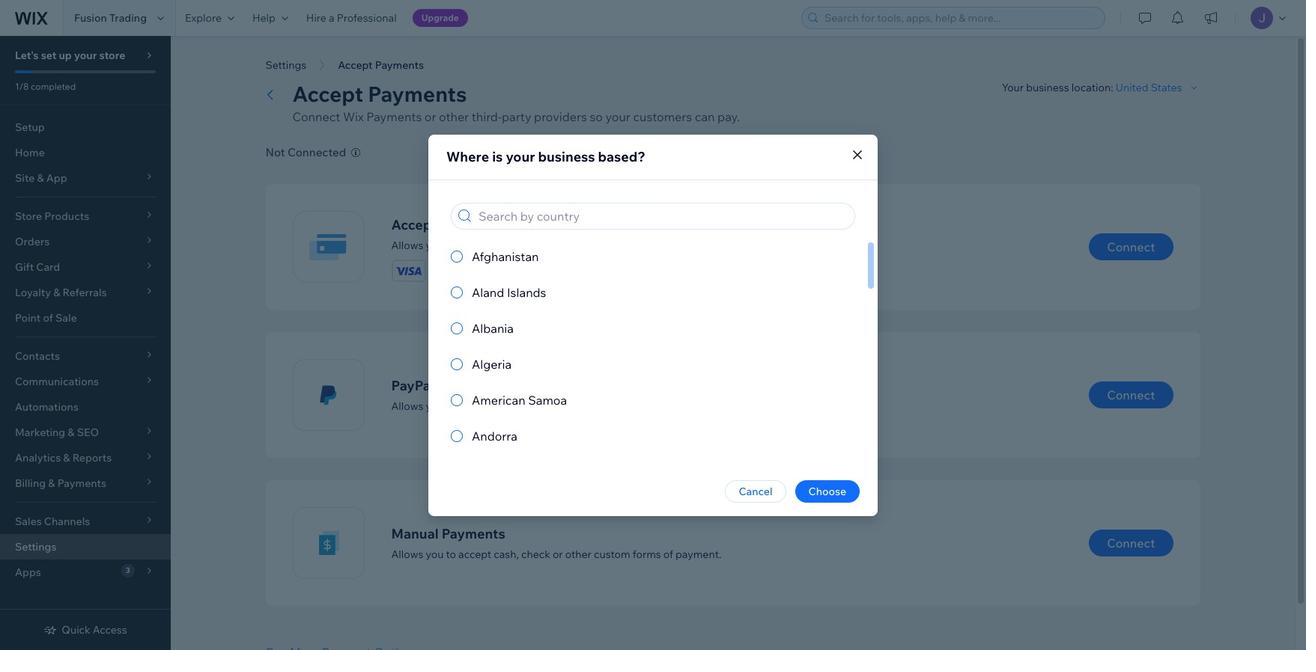 Task type: describe. For each thing, give the bounding box(es) containing it.
allows you to accept credit or debit cards, apple pay , google pay , affirm and others.
[[391, 239, 798, 252]]

upgrade button
[[412, 9, 468, 27]]

fusion
[[74, 11, 107, 25]]

trading
[[109, 11, 147, 25]]

point of sale link
[[0, 306, 171, 331]]

your business location:
[[1002, 81, 1116, 94]]

cards,
[[565, 239, 595, 252]]

debit
[[537, 239, 563, 252]]

check
[[521, 548, 550, 561]]

manual
[[391, 525, 439, 543]]

american samoa
[[472, 393, 567, 408]]

1 horizontal spatial pay
[[629, 239, 645, 252]]

other inside manual payments allows you to accept cash, check or other custom forms of payment.
[[565, 548, 592, 561]]

2 horizontal spatial pay
[[689, 239, 706, 252]]

settings for settings "button"
[[265, 58, 306, 72]]

andorra
[[472, 429, 518, 444]]

wix inside accept payments connect wix payments or other third-party providers so your customers can pay.
[[343, 109, 364, 124]]

setup
[[15, 121, 45, 134]]

paypal allows you to accept paypal and pay later payments.
[[391, 377, 648, 413]]

0 vertical spatial and
[[743, 239, 762, 252]]

pay inside paypal allows you to accept paypal and pay later payments.
[[549, 400, 567, 413]]

help button
[[243, 0, 297, 36]]

where
[[446, 148, 489, 165]]

1 vertical spatial payments
[[366, 109, 422, 124]]

payments.
[[597, 400, 648, 413]]

1 horizontal spatial your
[[506, 148, 535, 165]]

can
[[695, 109, 715, 124]]

settings for settings link
[[15, 541, 56, 554]]

your
[[1002, 81, 1024, 94]]

set
[[41, 49, 56, 62]]

of inside 'sidebar' element
[[43, 312, 53, 325]]

to inside paypal allows you to accept paypal and pay later payments.
[[446, 400, 456, 413]]

quick access
[[62, 624, 127, 637]]

hire a professional link
[[297, 0, 406, 36]]

home
[[15, 146, 45, 160]]

explore
[[185, 11, 222, 25]]

custom
[[594, 548, 630, 561]]

forms
[[633, 548, 661, 561]]

2 , from the left
[[706, 239, 708, 252]]

where is your business based?
[[446, 148, 645, 165]]

payment.
[[676, 548, 722, 561]]

0 vertical spatial paypal
[[391, 377, 434, 394]]

credit
[[494, 239, 522, 252]]

you inside manual payments allows you to accept cash, check or other custom forms of payment.
[[426, 548, 444, 561]]

hire
[[306, 11, 326, 25]]

payments for accept payments
[[368, 81, 467, 107]]

choose button
[[795, 480, 860, 503]]

quick access button
[[44, 624, 127, 637]]

united
[[1116, 81, 1148, 94]]

access
[[93, 624, 127, 637]]

let's
[[15, 49, 39, 62]]

Search for tools, apps, help & more... field
[[820, 7, 1100, 28]]

settings link
[[0, 535, 171, 560]]

party
[[502, 109, 531, 124]]

sale
[[55, 312, 77, 325]]

connect for allows you to accept paypal and pay later payments.
[[1107, 388, 1155, 403]]

united states button
[[1116, 81, 1200, 94]]

connect for allows you to accept credit or debit cards,
[[1107, 240, 1155, 255]]

connected
[[288, 145, 346, 160]]

location:
[[1072, 81, 1113, 94]]

recommended
[[644, 220, 706, 230]]

connect for allows you to accept cash, check or other custom forms of payment.
[[1107, 536, 1155, 551]]

accept credit/debit cards with wix
[[391, 216, 623, 233]]

afghanistan
[[472, 249, 539, 264]]

so
[[590, 109, 603, 124]]

united states
[[1116, 81, 1182, 94]]

aland islands
[[472, 285, 546, 300]]

professional
[[337, 11, 397, 25]]

cancel
[[739, 485, 773, 498]]

customers
[[633, 109, 692, 124]]

payments for manual payments
[[442, 525, 505, 543]]

is
[[492, 148, 503, 165]]

1 connect button from the top
[[1089, 234, 1173, 261]]

amex image
[[473, 260, 506, 281]]

connect inside accept payments connect wix payments or other third-party providers so your customers can pay.
[[292, 109, 340, 124]]

1 allows from the top
[[391, 239, 423, 252]]

automations
[[15, 401, 79, 414]]

1 you from the top
[[426, 239, 444, 252]]



Task type: vqa. For each thing, say whether or not it's contained in the screenshot.
Launch a Google Ads campaign for your store image
no



Task type: locate. For each thing, give the bounding box(es) containing it.
and inside paypal allows you to accept paypal and pay later payments.
[[529, 400, 547, 413]]

0 vertical spatial connect button
[[1089, 234, 1173, 261]]

2 connect button from the top
[[1089, 382, 1173, 409]]

allows
[[391, 239, 423, 252], [391, 400, 423, 413], [391, 548, 423, 561]]

or right check
[[553, 548, 563, 561]]

0 horizontal spatial accept
[[292, 81, 363, 107]]

aland
[[472, 285, 504, 300]]

paypal
[[391, 377, 434, 394], [494, 400, 526, 413]]

3 connect button from the top
[[1089, 530, 1173, 557]]

accept up visa 'icon'
[[391, 216, 437, 233]]

,
[[645, 239, 648, 252], [706, 239, 708, 252]]

hire a professional
[[306, 11, 397, 25]]

to left american
[[446, 400, 456, 413]]

1 vertical spatial or
[[525, 239, 535, 252]]

or inside manual payments allows you to accept cash, check or other custom forms of payment.
[[553, 548, 563, 561]]

home link
[[0, 140, 171, 166]]

american
[[472, 393, 525, 408]]

to up mastercard image at top
[[446, 239, 456, 252]]

0 vertical spatial business
[[1026, 81, 1069, 94]]

accept
[[458, 239, 491, 252], [458, 400, 491, 413], [458, 548, 491, 561]]

accept inside manual payments allows you to accept cash, check or other custom forms of payment.
[[458, 548, 491, 561]]

1 vertical spatial accept
[[391, 216, 437, 233]]

with
[[567, 216, 595, 233]]

other left third- at the left
[[439, 109, 469, 124]]

pay right apple
[[629, 239, 645, 252]]

1/8
[[15, 81, 29, 92]]

2 vertical spatial accept
[[458, 548, 491, 561]]

payments
[[368, 81, 467, 107], [366, 109, 422, 124], [442, 525, 505, 543]]

3 accept from the top
[[458, 548, 491, 561]]

fusion trading
[[74, 11, 147, 25]]

samoa
[[528, 393, 567, 408]]

0 vertical spatial allows
[[391, 239, 423, 252]]

wix up connected
[[343, 109, 364, 124]]

1 to from the top
[[446, 239, 456, 252]]

3 to from the top
[[446, 548, 456, 561]]

2 vertical spatial payments
[[442, 525, 505, 543]]

Search by country field
[[474, 203, 850, 229]]

or inside accept payments connect wix payments or other third-party providers so your customers can pay.
[[425, 109, 436, 124]]

accept down credit/debit
[[458, 239, 491, 252]]

3 allows from the top
[[391, 548, 423, 561]]

algeria
[[472, 357, 512, 372]]

business
[[1026, 81, 1069, 94], [538, 148, 595, 165]]

0 vertical spatial to
[[446, 239, 456, 252]]

2 allows from the top
[[391, 400, 423, 413]]

to left the cash,
[[446, 548, 456, 561]]

not
[[265, 145, 285, 160]]

0 vertical spatial other
[[439, 109, 469, 124]]

1 vertical spatial your
[[606, 109, 631, 124]]

allows inside manual payments allows you to accept cash, check or other custom forms of payment.
[[391, 548, 423, 561]]

other
[[439, 109, 469, 124], [565, 548, 592, 561]]

completed
[[31, 81, 76, 92]]

0 vertical spatial settings
[[265, 58, 306, 72]]

of inside manual payments allows you to accept cash, check or other custom forms of payment.
[[663, 548, 673, 561]]

1 horizontal spatial other
[[565, 548, 592, 561]]

store
[[99, 49, 125, 62]]

and right american
[[529, 400, 547, 413]]

help
[[252, 11, 275, 25]]

, left affirm
[[706, 239, 708, 252]]

states
[[1151, 81, 1182, 94]]

1 vertical spatial of
[[663, 548, 673, 561]]

2 vertical spatial or
[[553, 548, 563, 561]]

1 horizontal spatial or
[[525, 239, 535, 252]]

pay
[[629, 239, 645, 252], [689, 239, 706, 252], [549, 400, 567, 413]]

cash,
[[494, 548, 519, 561]]

you up mastercard image at top
[[426, 239, 444, 252]]

cancel button
[[725, 480, 786, 503]]

1/8 completed
[[15, 81, 76, 92]]

2 horizontal spatial or
[[553, 548, 563, 561]]

2 horizontal spatial your
[[606, 109, 631, 124]]

other inside accept payments connect wix payments or other third-party providers so your customers can pay.
[[439, 109, 469, 124]]

setup link
[[0, 115, 171, 140]]

of
[[43, 312, 53, 325], [663, 548, 673, 561]]

0 horizontal spatial business
[[538, 148, 595, 165]]

your right is
[[506, 148, 535, 165]]

accept down settings "button"
[[292, 81, 363, 107]]

connect
[[292, 109, 340, 124], [1107, 240, 1155, 255], [1107, 388, 1155, 403], [1107, 536, 1155, 551]]

albania
[[472, 321, 514, 336]]

2 vertical spatial allows
[[391, 548, 423, 561]]

a
[[329, 11, 335, 25]]

accept for credit/debit
[[391, 216, 437, 233]]

you left american
[[426, 400, 444, 413]]

3 you from the top
[[426, 548, 444, 561]]

choose
[[809, 485, 846, 498]]

of left the sale
[[43, 312, 53, 325]]

your inside 'sidebar' element
[[74, 49, 97, 62]]

others.
[[764, 239, 798, 252]]

0 vertical spatial accept
[[458, 239, 491, 252]]

your right so
[[606, 109, 631, 124]]

connect button for manual payments
[[1089, 530, 1173, 557]]

0 vertical spatial wix
[[343, 109, 364, 124]]

credit/debit
[[440, 216, 523, 233]]

upgrade
[[421, 12, 459, 23]]

to
[[446, 239, 456, 252], [446, 400, 456, 413], [446, 548, 456, 561]]

1 vertical spatial paypal
[[494, 400, 526, 413]]

0 horizontal spatial your
[[74, 49, 97, 62]]

0 horizontal spatial wix
[[343, 109, 364, 124]]

wix
[[343, 109, 364, 124], [598, 216, 623, 233]]

connect button for paypal
[[1089, 382, 1173, 409]]

or for you
[[525, 239, 535, 252]]

apple
[[597, 239, 626, 252]]

quick
[[62, 624, 90, 637]]

1 vertical spatial wix
[[598, 216, 623, 233]]

or left the debit
[[525, 239, 535, 252]]

pay.
[[718, 109, 740, 124]]

1 vertical spatial connect button
[[1089, 382, 1173, 409]]

accept payments connect wix payments or other third-party providers so your customers can pay.
[[292, 81, 740, 124]]

pay left affirm
[[689, 239, 706, 252]]

other left custom
[[565, 548, 592, 561]]

1 horizontal spatial settings
[[265, 58, 306, 72]]

accept left the cash,
[[458, 548, 491, 561]]

settings inside "button"
[[265, 58, 306, 72]]

1 vertical spatial allows
[[391, 400, 423, 413]]

you down manual
[[426, 548, 444, 561]]

google
[[650, 239, 686, 252]]

0 vertical spatial payments
[[368, 81, 467, 107]]

accept inside accept payments connect wix payments or other third-party providers so your customers can pay.
[[292, 81, 363, 107]]

1 vertical spatial and
[[529, 400, 547, 413]]

0 horizontal spatial ,
[[645, 239, 648, 252]]

accept for payments
[[292, 81, 363, 107]]

1 , from the left
[[645, 239, 648, 252]]

payments inside manual payments allows you to accept cash, check or other custom forms of payment.
[[442, 525, 505, 543]]

1 vertical spatial other
[[565, 548, 592, 561]]

cards
[[526, 216, 564, 233]]

point of sale
[[15, 312, 77, 325]]

0 horizontal spatial of
[[43, 312, 53, 325]]

1 vertical spatial you
[[426, 400, 444, 413]]

and
[[743, 239, 762, 252], [529, 400, 547, 413]]

islands
[[507, 285, 546, 300]]

1 vertical spatial settings
[[15, 541, 56, 554]]

up
[[59, 49, 72, 62]]

of right forms
[[663, 548, 673, 561]]

1 horizontal spatial ,
[[706, 239, 708, 252]]

0 vertical spatial of
[[43, 312, 53, 325]]

business down providers
[[538, 148, 595, 165]]

1 horizontal spatial wix
[[598, 216, 623, 233]]

1 horizontal spatial and
[[743, 239, 762, 252]]

1 vertical spatial business
[[538, 148, 595, 165]]

1 vertical spatial to
[[446, 400, 456, 413]]

2 vertical spatial to
[[446, 548, 456, 561]]

0 vertical spatial you
[[426, 239, 444, 252]]

settings
[[265, 58, 306, 72], [15, 541, 56, 554]]

2 accept from the top
[[458, 400, 491, 413]]

1 horizontal spatial of
[[663, 548, 673, 561]]

pay left the later
[[549, 400, 567, 413]]

not connected
[[265, 145, 346, 160]]

1 horizontal spatial paypal
[[494, 400, 526, 413]]

business right your
[[1026, 81, 1069, 94]]

accept
[[292, 81, 363, 107], [391, 216, 437, 233]]

you inside paypal allows you to accept paypal and pay later payments.
[[426, 400, 444, 413]]

and right affirm
[[743, 239, 762, 252]]

settings inside 'sidebar' element
[[15, 541, 56, 554]]

0 horizontal spatial and
[[529, 400, 547, 413]]

1 horizontal spatial business
[[1026, 81, 1069, 94]]

or
[[425, 109, 436, 124], [525, 239, 535, 252], [553, 548, 563, 561]]

2 vertical spatial you
[[426, 548, 444, 561]]

affirm
[[710, 239, 741, 252]]

automations link
[[0, 395, 171, 420]]

0 horizontal spatial other
[[439, 109, 469, 124]]

or left third- at the left
[[425, 109, 436, 124]]

your inside accept payments connect wix payments or other third-party providers so your customers can pay.
[[606, 109, 631, 124]]

accept inside paypal allows you to accept paypal and pay later payments.
[[458, 400, 491, 413]]

visa image
[[392, 260, 425, 281]]

chinaunionpay image
[[513, 260, 546, 281]]

1 horizontal spatial accept
[[391, 216, 437, 233]]

to inside manual payments allows you to accept cash, check or other custom forms of payment.
[[446, 548, 456, 561]]

2 you from the top
[[426, 400, 444, 413]]

0 horizontal spatial paypal
[[391, 377, 434, 394]]

0 horizontal spatial pay
[[549, 400, 567, 413]]

2 vertical spatial connect button
[[1089, 530, 1173, 557]]

sidebar element
[[0, 36, 171, 651]]

, left the google
[[645, 239, 648, 252]]

settings button
[[258, 54, 314, 76]]

0 vertical spatial accept
[[292, 81, 363, 107]]

or for payments
[[425, 109, 436, 124]]

accept up the andorra at bottom
[[458, 400, 491, 413]]

you
[[426, 239, 444, 252], [426, 400, 444, 413], [426, 548, 444, 561]]

0 vertical spatial your
[[74, 49, 97, 62]]

manual payments allows you to accept cash, check or other custom forms of payment.
[[391, 525, 722, 561]]

based?
[[598, 148, 645, 165]]

2 vertical spatial your
[[506, 148, 535, 165]]

let's set up your store
[[15, 49, 125, 62]]

1 vertical spatial accept
[[458, 400, 491, 413]]

2 to from the top
[[446, 400, 456, 413]]

0 horizontal spatial or
[[425, 109, 436, 124]]

allows inside paypal allows you to accept paypal and pay later payments.
[[391, 400, 423, 413]]

1 accept from the top
[[458, 239, 491, 252]]

third-
[[472, 109, 502, 124]]

providers
[[534, 109, 587, 124]]

your right up
[[74, 49, 97, 62]]

0 horizontal spatial settings
[[15, 541, 56, 554]]

mastercard image
[[433, 260, 465, 281]]

wix up apple
[[598, 216, 623, 233]]

0 vertical spatial or
[[425, 109, 436, 124]]

point
[[15, 312, 41, 325]]

later
[[569, 400, 595, 413]]



